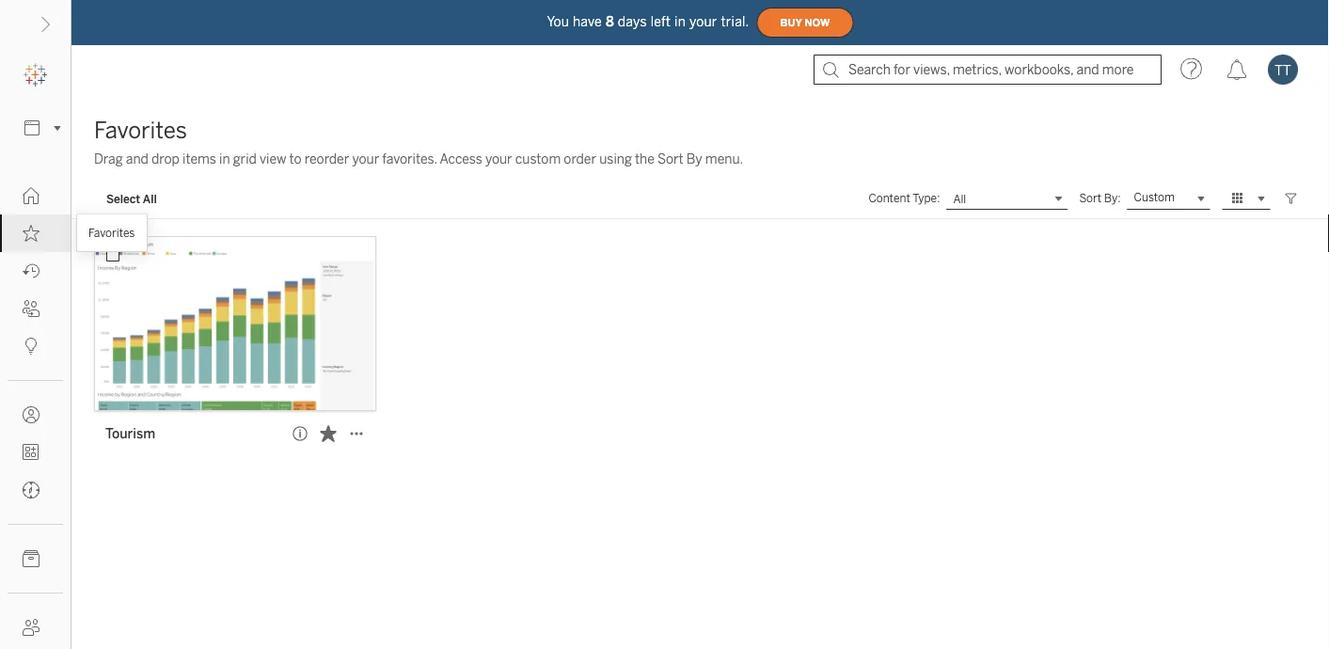 Task type: describe. For each thing, give the bounding box(es) containing it.
1 vertical spatial sort
[[1079, 191, 1102, 205]]

using
[[599, 151, 632, 166]]

content type:
[[869, 191, 940, 205]]

reorder
[[305, 151, 349, 166]]

grid view image
[[1229, 190, 1246, 207]]

custom
[[515, 151, 561, 166]]

8
[[606, 14, 614, 29]]

in for you
[[675, 14, 686, 29]]

favorites.
[[382, 151, 437, 166]]

0 horizontal spatial your
[[352, 151, 379, 166]]

drag
[[94, 151, 123, 166]]

tourism
[[105, 426, 155, 441]]

select all button
[[94, 187, 169, 210]]

sort by:
[[1079, 191, 1121, 205]]

1 horizontal spatial your
[[485, 151, 512, 166]]

you have 8 days left in your trial.
[[547, 14, 749, 29]]

select all
[[106, 192, 157, 205]]

have
[[573, 14, 602, 29]]

all button
[[946, 187, 1068, 210]]

order
[[564, 151, 596, 166]]

by:
[[1104, 191, 1121, 205]]

favorites
[[94, 117, 187, 144]]

favorites drag and drop items in grid view to reorder your favorites. access your custom order using the sort by menu.
[[94, 117, 743, 166]]

custom button
[[1126, 187, 1211, 210]]

view
[[260, 151, 286, 166]]

now
[[805, 17, 830, 28]]

custom
[[1134, 191, 1175, 204]]

access
[[440, 151, 482, 166]]



Task type: vqa. For each thing, say whether or not it's contained in the screenshot.
Select All BUTTON
yes



Task type: locate. For each thing, give the bounding box(es) containing it.
all inside popup button
[[953, 192, 966, 205]]

1 horizontal spatial in
[[675, 14, 686, 29]]

in right left
[[675, 14, 686, 29]]

menu.
[[705, 151, 743, 166]]

2 all from the left
[[953, 192, 966, 205]]

select
[[106, 192, 140, 205]]

all inside button
[[143, 192, 157, 205]]

content
[[869, 191, 910, 205]]

all
[[143, 192, 157, 205], [953, 192, 966, 205]]

your
[[689, 14, 717, 29], [352, 151, 379, 166], [485, 151, 512, 166]]

buy now button
[[757, 8, 854, 38]]

you
[[547, 14, 569, 29]]

by
[[686, 151, 702, 166]]

0 vertical spatial sort
[[657, 151, 684, 166]]

in
[[675, 14, 686, 29], [219, 151, 230, 166]]

days
[[618, 14, 647, 29]]

all right the select
[[143, 192, 157, 205]]

0 horizontal spatial in
[[219, 151, 230, 166]]

and
[[126, 151, 148, 166]]

to
[[289, 151, 302, 166]]

grid
[[233, 151, 257, 166]]

1 all from the left
[[143, 192, 157, 205]]

sort inside favorites drag and drop items in grid view to reorder your favorites. access your custom order using the sort by menu.
[[657, 151, 684, 166]]

main navigation. press the up and down arrow keys to access links. element
[[0, 177, 71, 649]]

0 horizontal spatial all
[[143, 192, 157, 205]]

items
[[182, 151, 216, 166]]

in inside favorites drag and drop items in grid view to reorder your favorites. access your custom order using the sort by menu.
[[219, 151, 230, 166]]

trial.
[[721, 14, 749, 29]]

navigation panel element
[[0, 56, 71, 649]]

buy
[[780, 17, 802, 28]]

sort left by
[[657, 151, 684, 166]]

1 horizontal spatial all
[[953, 192, 966, 205]]

your left trial.
[[689, 14, 717, 29]]

buy now
[[780, 17, 830, 28]]

sort
[[657, 151, 684, 166], [1079, 191, 1102, 205]]

type:
[[913, 191, 940, 205]]

0 horizontal spatial sort
[[657, 151, 684, 166]]

in for favorites
[[219, 151, 230, 166]]

1 vertical spatial in
[[219, 151, 230, 166]]

your right the reorder
[[352, 151, 379, 166]]

2 horizontal spatial your
[[689, 14, 717, 29]]

left
[[651, 14, 671, 29]]

0 vertical spatial in
[[675, 14, 686, 29]]

in left grid
[[219, 151, 230, 166]]

drop
[[151, 151, 180, 166]]

the
[[635, 151, 655, 166]]

Search for views, metrics, workbooks, and more text field
[[814, 55, 1162, 85]]

1 horizontal spatial sort
[[1079, 191, 1102, 205]]

all right the "type:"
[[953, 192, 966, 205]]

your right access
[[485, 151, 512, 166]]

sort left by:
[[1079, 191, 1102, 205]]



